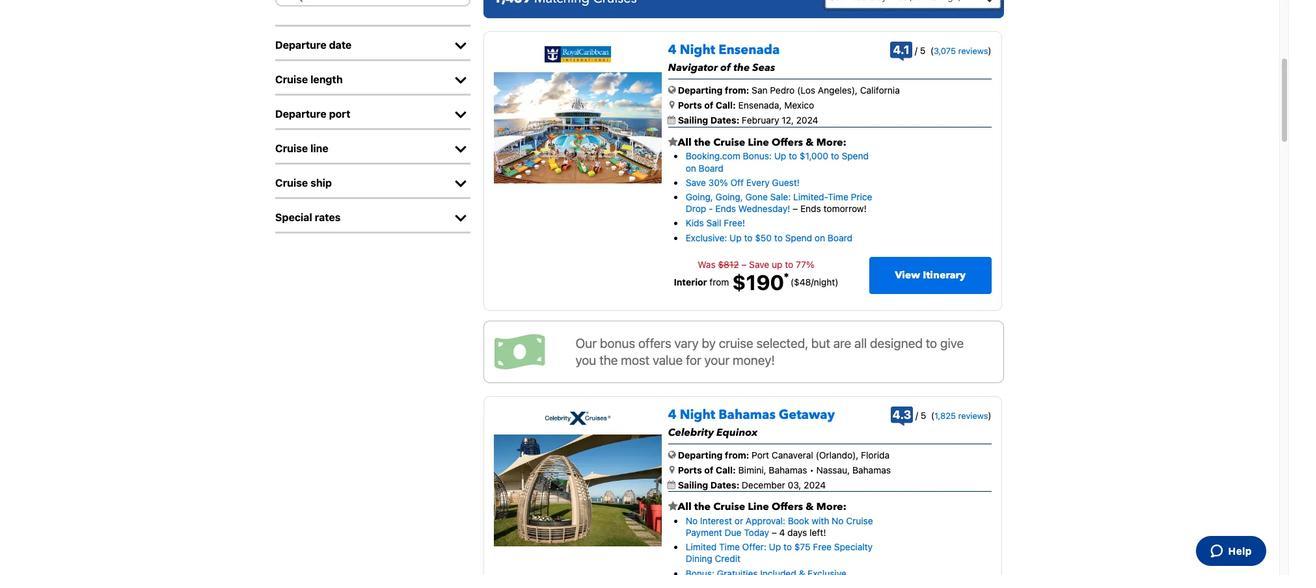 Task type: locate. For each thing, give the bounding box(es) containing it.
port
[[752, 449, 769, 460]]

board down tomorrow!
[[828, 232, 853, 243]]

sailing for 4 night ensenada
[[678, 115, 708, 126]]

( inside 4.1 / 5 ( 3,075 reviews )
[[930, 45, 934, 56]]

0 vertical spatial map marker image
[[669, 100, 675, 110]]

navigator of the seas image
[[494, 72, 662, 184]]

5 inside 4.1 / 5 ( 3,075 reviews )
[[920, 45, 926, 56]]

5 inside 4.3 / 5 ( 1,825 reviews )
[[921, 410, 926, 421]]

0 vertical spatial of
[[720, 61, 731, 75]]

up right bonus:
[[774, 151, 786, 162]]

night inside 4 night ensenada navigator of the seas
[[680, 41, 715, 59]]

booking.com bonus: up to $1,000 to spend on board link
[[686, 151, 869, 174]]

save left 30%
[[686, 177, 706, 188]]

the down bonus
[[599, 353, 618, 368]]

4 night ensenada navigator of the seas
[[668, 41, 780, 75]]

2 more: from the top
[[816, 500, 847, 514]]

star image down globe icon
[[668, 501, 678, 512]]

map marker image down globe image
[[669, 100, 675, 110]]

cruise up or
[[713, 500, 745, 514]]

map marker image for 4 night ensenada
[[669, 100, 675, 110]]

3,075 reviews link
[[934, 46, 988, 56]]

1 vertical spatial dates:
[[710, 480, 740, 491]]

4.1 / 5 ( 3,075 reviews )
[[893, 43, 992, 57]]

reviews inside 4.3 / 5 ( 1,825 reviews )
[[958, 410, 988, 421]]

4 chevron down image from the top
[[451, 178, 471, 191]]

time up the credit
[[719, 542, 740, 553]]

offers
[[772, 135, 803, 149], [772, 500, 803, 514]]

1 vertical spatial call:
[[716, 464, 736, 476]]

0 vertical spatial offers
[[772, 135, 803, 149]]

4 up celebrity
[[668, 406, 677, 424]]

4
[[668, 41, 677, 59], [668, 406, 677, 424], [779, 527, 785, 538]]

line up the approval:
[[748, 500, 769, 514]]

1 vertical spatial offers
[[772, 500, 803, 514]]

spend up price
[[842, 151, 869, 162]]

1 all the cruise line offers & more: from the top
[[678, 135, 847, 149]]

5 right 4.1 at top
[[920, 45, 926, 56]]

1 horizontal spatial going,
[[716, 191, 743, 202]]

sailing dates: up interest
[[678, 480, 742, 491]]

1 vertical spatial spend
[[785, 232, 812, 243]]

cruise line
[[275, 143, 329, 154]]

from: up bimini, at the right bottom of the page
[[725, 449, 749, 460]]

0 vertical spatial /
[[915, 45, 918, 56]]

1 ports of call: from the top
[[678, 100, 736, 111]]

spend inside booking.com bonus: up to $1,000 to spend on board save 30% off every guest!
[[842, 151, 869, 162]]

$1,000
[[800, 151, 828, 162]]

2 departure from the top
[[275, 108, 327, 120]]

1 dates: from the top
[[710, 115, 740, 126]]

sailing
[[678, 115, 708, 126], [678, 480, 708, 491]]

0 vertical spatial calendar image
[[668, 116, 675, 125]]

1 horizontal spatial ends
[[800, 203, 821, 214]]

– ends tomorrow!
[[790, 203, 867, 214]]

off
[[731, 177, 744, 188]]

0 vertical spatial save
[[686, 177, 706, 188]]

1 vertical spatial more:
[[816, 500, 847, 514]]

2 ports of call: from the top
[[678, 464, 736, 476]]

chevron down image
[[451, 143, 471, 156], [451, 212, 471, 225]]

all
[[678, 135, 692, 149], [678, 500, 692, 514]]

& up $1,000
[[806, 135, 814, 149]]

ports
[[678, 100, 702, 111], [678, 464, 702, 476]]

map marker image
[[669, 100, 675, 110], [669, 465, 675, 474]]

star image down globe image
[[668, 136, 678, 147]]

sailing for 4 night bahamas getaway
[[678, 480, 708, 491]]

2 call: from the top
[[716, 464, 736, 476]]

1 vertical spatial all the cruise line offers & more:
[[678, 500, 847, 514]]

calendar image down globe image
[[668, 116, 675, 125]]

for
[[686, 353, 701, 368]]

credit
[[715, 553, 741, 565]]

0 vertical spatial )
[[988, 45, 992, 56]]

4 inside 4 night bahamas getaway celebrity equinox
[[668, 406, 677, 424]]

1 from: from the top
[[725, 85, 749, 96]]

sailing dates: for 4 night ensenada
[[678, 115, 742, 126]]

by
[[702, 336, 716, 351]]

(orlando),
[[816, 449, 859, 460]]

sailing dates: up booking.com
[[678, 115, 742, 126]]

1 horizontal spatial –
[[772, 527, 777, 538]]

) inside 4.3 / 5 ( 1,825 reviews )
[[988, 410, 992, 421]]

1 vertical spatial &
[[806, 500, 814, 514]]

booking.com bonus: up to $1,000 to spend on board save 30% off every guest!
[[686, 151, 869, 188]]

1 vertical spatial departing
[[678, 449, 723, 460]]

1 vertical spatial night
[[680, 406, 715, 424]]

1 calendar image from the top
[[668, 116, 675, 125]]

1 vertical spatial reviews
[[958, 410, 988, 421]]

to right $1,000
[[831, 151, 839, 162]]

board
[[699, 162, 724, 174], [828, 232, 853, 243]]

departing down celebrity
[[678, 449, 723, 460]]

– for sale:
[[793, 203, 798, 214]]

of down celebrity
[[704, 464, 713, 476]]

today
[[744, 527, 769, 538]]

to left 'give'
[[926, 336, 937, 351]]

2 chevron down image from the top
[[451, 74, 471, 87]]

on down – ends tomorrow!
[[815, 232, 825, 243]]

1 star image from the top
[[668, 136, 678, 147]]

chevron down image for special rates
[[451, 212, 471, 225]]

/ inside 4.3 / 5 ( 1,825 reviews )
[[916, 410, 918, 421]]

1 vertical spatial calendar image
[[668, 481, 675, 489]]

up inside kids sail free! exclusive: up to $50 to spend on board
[[730, 232, 742, 243]]

on
[[686, 162, 696, 174], [815, 232, 825, 243]]

night inside 4 night bahamas getaway celebrity equinox
[[680, 406, 715, 424]]

1 horizontal spatial on
[[815, 232, 825, 243]]

ports down navigator
[[678, 100, 702, 111]]

0 vertical spatial board
[[699, 162, 724, 174]]

2 vertical spatial 4
[[779, 527, 785, 538]]

1 vertical spatial ports
[[678, 464, 702, 476]]

chevron down image for cruise ship
[[451, 178, 471, 191]]

1 vertical spatial star image
[[668, 501, 678, 512]]

1 vertical spatial sailing
[[678, 480, 708, 491]]

0 horizontal spatial no
[[686, 515, 698, 526]]

up right offer:
[[769, 542, 781, 553]]

0 vertical spatial night
[[680, 41, 715, 59]]

( inside 4.3 / 5 ( 1,825 reviews )
[[931, 410, 935, 421]]

1 vertical spatial line
[[748, 500, 769, 514]]

2 vertical spatial –
[[772, 527, 777, 538]]

offers down 12,
[[772, 135, 803, 149]]

all the cruise line offers & more: up the approval:
[[678, 500, 847, 514]]

itinerary
[[923, 268, 966, 283]]

&
[[806, 135, 814, 149], [806, 500, 814, 514]]

0 vertical spatial reviews
[[958, 46, 988, 56]]

1 horizontal spatial save
[[749, 259, 769, 270]]

1 vertical spatial 2024
[[804, 480, 826, 491]]

0 vertical spatial –
[[793, 203, 798, 214]]

star image for 4 night bahamas getaway
[[668, 501, 678, 512]]

1 chevron down image from the top
[[451, 143, 471, 156]]

sailing dates: for 4 night bahamas getaway
[[678, 480, 742, 491]]

/ right 4.1 at top
[[915, 45, 918, 56]]

call: left bimini, at the right bottom of the page
[[716, 464, 736, 476]]

2 departing from the top
[[678, 449, 723, 460]]

) inside 4.1 / 5 ( 3,075 reviews )
[[988, 45, 992, 56]]

departure for departure date
[[275, 39, 327, 51]]

our
[[576, 336, 597, 351]]

call:
[[716, 100, 736, 111], [716, 464, 736, 476]]

ports down celebrity
[[678, 464, 702, 476]]

0 vertical spatial spend
[[842, 151, 869, 162]]

1 horizontal spatial board
[[828, 232, 853, 243]]

0 horizontal spatial save
[[686, 177, 706, 188]]

0 vertical spatial 2024
[[796, 115, 818, 126]]

night for ensenada
[[680, 41, 715, 59]]

calendar image for 4 night ensenada
[[668, 116, 675, 125]]

dining
[[686, 553, 712, 565]]

1 horizontal spatial time
[[828, 191, 849, 202]]

2 no from the left
[[832, 515, 844, 526]]

interest
[[700, 515, 732, 526]]

more: up $1,000
[[816, 135, 847, 149]]

night up navigator
[[680, 41, 715, 59]]

2 from: from the top
[[725, 449, 749, 460]]

december
[[742, 480, 785, 491]]

0 vertical spatial (
[[930, 45, 934, 56]]

offer:
[[742, 542, 767, 553]]

save inside booking.com bonus: up to $1,000 to spend on board save 30% off every guest!
[[686, 177, 706, 188]]

0 vertical spatial more:
[[816, 135, 847, 149]]

1 reviews from the top
[[958, 46, 988, 56]]

2 sailing from the top
[[678, 480, 708, 491]]

chevron down image
[[451, 40, 471, 53], [451, 74, 471, 87], [451, 109, 471, 122], [451, 178, 471, 191]]

4 up navigator
[[668, 41, 677, 59]]

0 vertical spatial up
[[774, 151, 786, 162]]

2 night from the top
[[680, 406, 715, 424]]

no up payment
[[686, 515, 698, 526]]

0 horizontal spatial board
[[699, 162, 724, 174]]

offers for 4 night bahamas getaway
[[772, 500, 803, 514]]

night for bahamas
[[680, 406, 715, 424]]

0 vertical spatial all
[[678, 135, 692, 149]]

all up payment
[[678, 500, 692, 514]]

1 & from the top
[[806, 135, 814, 149]]

2 vertical spatial of
[[704, 464, 713, 476]]

you
[[576, 353, 596, 368]]

0 vertical spatial call:
[[716, 100, 736, 111]]

0 vertical spatial time
[[828, 191, 849, 202]]

1 sailing dates: from the top
[[678, 115, 742, 126]]

1 chevron down image from the top
[[451, 40, 471, 53]]

no right 'with'
[[832, 515, 844, 526]]

going, down off
[[716, 191, 743, 202]]

1 horizontal spatial no
[[832, 515, 844, 526]]

5 for 4 night ensenada
[[920, 45, 926, 56]]

bonus
[[600, 336, 635, 351]]

ends down limited-
[[800, 203, 821, 214]]

star image for 4 night ensenada
[[668, 136, 678, 147]]

offers up book
[[772, 500, 803, 514]]

departing from: port canaveral (orlando), florida
[[678, 449, 890, 460]]

time
[[828, 191, 849, 202], [719, 542, 740, 553]]

1 offers from the top
[[772, 135, 803, 149]]

2 dates: from the top
[[710, 480, 740, 491]]

2 sailing dates: from the top
[[678, 480, 742, 491]]

0 vertical spatial ports of call:
[[678, 100, 736, 111]]

from: for 4 night bahamas getaway
[[725, 449, 749, 460]]

ends inside going, going, gone sale: limited-time price drop - ends wednesday!
[[715, 203, 736, 214]]

the
[[734, 61, 750, 75], [694, 135, 711, 149], [599, 353, 618, 368], [694, 500, 711, 514]]

up
[[774, 151, 786, 162], [730, 232, 742, 243], [769, 542, 781, 553]]

reviews right the "1,825"
[[958, 410, 988, 421]]

0 vertical spatial sailing dates:
[[678, 115, 742, 126]]

1 vertical spatial (
[[931, 410, 935, 421]]

1 vertical spatial –
[[741, 259, 747, 270]]

on down booking.com
[[686, 162, 696, 174]]

03,
[[788, 480, 801, 491]]

& for 4 night ensenada
[[806, 135, 814, 149]]

time up tomorrow!
[[828, 191, 849, 202]]

of down ensenada
[[720, 61, 731, 75]]

0 vertical spatial departure
[[275, 39, 327, 51]]

offers
[[638, 336, 671, 351]]

selected,
[[757, 336, 808, 351]]

all
[[855, 336, 867, 351]]

more: for 4 night bahamas getaway
[[816, 500, 847, 514]]

royal caribbean image
[[545, 46, 611, 63]]

0 vertical spatial ports
[[678, 100, 702, 111]]

departing down navigator
[[678, 85, 723, 96]]

2024 down bimini, bahamas • nassau, bahamas
[[804, 480, 826, 491]]

of down navigator
[[704, 100, 713, 111]]

3 chevron down image from the top
[[451, 109, 471, 122]]

1 vertical spatial of
[[704, 100, 713, 111]]

0 vertical spatial star image
[[668, 136, 678, 147]]

/ right 4.3 at the bottom right of the page
[[916, 410, 918, 421]]

chevron down image for departure date
[[451, 40, 471, 53]]

1 vertical spatial chevron down image
[[451, 212, 471, 225]]

february
[[742, 115, 779, 126]]

0 vertical spatial dates:
[[710, 115, 740, 126]]

2 reviews from the top
[[958, 410, 988, 421]]

of inside 4 night ensenada navigator of the seas
[[720, 61, 731, 75]]

5 right 4.3 at the bottom right of the page
[[921, 410, 926, 421]]

board inside booking.com bonus: up to $1,000 to spend on board save 30% off every guest!
[[699, 162, 724, 174]]

reviews right '3,075'
[[958, 46, 988, 56]]

2 calendar image from the top
[[668, 481, 675, 489]]

( right 4.1 at top
[[930, 45, 934, 56]]

cruise up "specialty" on the bottom right
[[846, 515, 873, 526]]

departure
[[275, 39, 327, 51], [275, 108, 327, 120]]

celebrity equinox image
[[494, 435, 662, 547]]

to
[[789, 151, 797, 162], [831, 151, 839, 162], [744, 232, 753, 243], [774, 232, 783, 243], [785, 259, 793, 270], [926, 336, 937, 351], [784, 542, 792, 553]]

2 offers from the top
[[772, 500, 803, 514]]

dates: left february
[[710, 115, 740, 126]]

) right the "1,825"
[[988, 410, 992, 421]]

all the cruise line offers & more: for 4 night bahamas getaway
[[678, 500, 847, 514]]

1 ) from the top
[[988, 45, 992, 56]]

1 vertical spatial time
[[719, 542, 740, 553]]

from:
[[725, 85, 749, 96], [725, 449, 749, 460]]

line up bonus:
[[748, 135, 769, 149]]

0 horizontal spatial time
[[719, 542, 740, 553]]

1 vertical spatial on
[[815, 232, 825, 243]]

spend inside kids sail free! exclusive: up to $50 to spend on board
[[785, 232, 812, 243]]

0 horizontal spatial on
[[686, 162, 696, 174]]

1 more: from the top
[[816, 135, 847, 149]]

or
[[735, 515, 743, 526]]

of for 4 night ensenada
[[704, 100, 713, 111]]

0 vertical spatial chevron down image
[[451, 143, 471, 156]]

1 night from the top
[[680, 41, 715, 59]]

1 ends from the left
[[715, 203, 736, 214]]

chevron down image for departure port
[[451, 109, 471, 122]]

book
[[788, 515, 809, 526]]

drop
[[686, 203, 706, 214]]

bahamas up equinox
[[719, 406, 776, 424]]

all for 4 night ensenada
[[678, 135, 692, 149]]

1 map marker image from the top
[[669, 100, 675, 110]]

0 horizontal spatial ends
[[715, 203, 736, 214]]

– down the approval:
[[772, 527, 777, 538]]

more: up 'with'
[[816, 500, 847, 514]]

$75
[[794, 542, 811, 553]]

board down booking.com
[[699, 162, 724, 174]]

( for 4 night ensenada
[[930, 45, 934, 56]]

of for 4 night bahamas getaway
[[704, 464, 713, 476]]

2 ends from the left
[[800, 203, 821, 214]]

) right '3,075'
[[988, 45, 992, 56]]

$190
[[732, 270, 784, 295]]

san
[[752, 85, 768, 96]]

save left up
[[749, 259, 769, 270]]

30%
[[708, 177, 728, 188]]

time inside going, going, gone sale: limited-time price drop - ends wednesday!
[[828, 191, 849, 202]]

(
[[930, 45, 934, 56], [931, 410, 935, 421]]

spend
[[842, 151, 869, 162], [785, 232, 812, 243]]

– 4 days left!
[[769, 527, 826, 538]]

1 vertical spatial departure
[[275, 108, 327, 120]]

departure port
[[275, 108, 350, 120]]

ports of call: down celebrity
[[678, 464, 736, 476]]

the up interest
[[694, 500, 711, 514]]

2 all the cruise line offers & more: from the top
[[678, 500, 847, 514]]

all the cruise line offers & more:
[[678, 135, 847, 149], [678, 500, 847, 514]]

going, up drop
[[686, 191, 713, 202]]

no
[[686, 515, 698, 526], [832, 515, 844, 526]]

1 horizontal spatial spend
[[842, 151, 869, 162]]

2 & from the top
[[806, 500, 814, 514]]

2 map marker image from the top
[[669, 465, 675, 474]]

offers for 4 night ensenada
[[772, 135, 803, 149]]

more:
[[816, 135, 847, 149], [816, 500, 847, 514]]

0 vertical spatial 5
[[920, 45, 926, 56]]

1 ports from the top
[[678, 100, 702, 111]]

bonus:
[[743, 151, 772, 162]]

reviews inside 4.1 / 5 ( 3,075 reviews )
[[958, 46, 988, 56]]

of
[[720, 61, 731, 75], [704, 100, 713, 111], [704, 464, 713, 476]]

0 horizontal spatial going,
[[686, 191, 713, 202]]

ports of call: down navigator
[[678, 100, 736, 111]]

2024 down mexico
[[796, 115, 818, 126]]

up
[[772, 259, 783, 270]]

( right 4.3 at the bottom right of the page
[[931, 410, 935, 421]]

2 vertical spatial up
[[769, 542, 781, 553]]

1 vertical spatial ports of call:
[[678, 464, 736, 476]]

4 inside 4 night ensenada navigator of the seas
[[668, 41, 677, 59]]

cruise up booking.com
[[713, 135, 745, 149]]

0 vertical spatial on
[[686, 162, 696, 174]]

but
[[811, 336, 830, 351]]

date
[[329, 39, 352, 51]]

sailing up interest
[[678, 480, 708, 491]]

1 vertical spatial 5
[[921, 410, 926, 421]]

reviews for 4 night bahamas getaway
[[958, 410, 988, 421]]

up down free!
[[730, 232, 742, 243]]

calendar image for 4 night bahamas getaway
[[668, 481, 675, 489]]

all up booking.com
[[678, 135, 692, 149]]

special
[[275, 212, 312, 223]]

1 vertical spatial 4
[[668, 406, 677, 424]]

0 horizontal spatial spend
[[785, 232, 812, 243]]

0 vertical spatial all the cruise line offers & more:
[[678, 135, 847, 149]]

to left $75
[[784, 542, 792, 553]]

1 vertical spatial board
[[828, 232, 853, 243]]

going, going, gone sale: limited-time price drop - ends wednesday! link
[[686, 191, 872, 214]]

star image
[[668, 136, 678, 147], [668, 501, 678, 512]]

4 left 'days'
[[779, 527, 785, 538]]

2 ) from the top
[[988, 410, 992, 421]]

& up 'with'
[[806, 500, 814, 514]]

2 chevron down image from the top
[[451, 212, 471, 225]]

the up booking.com
[[694, 135, 711, 149]]

bahamas up december 03, 2024
[[769, 464, 807, 476]]

1 call: from the top
[[716, 100, 736, 111]]

2 horizontal spatial –
[[793, 203, 798, 214]]

call: left the ensenada,
[[716, 100, 736, 111]]

/ inside 4.1 / 5 ( 3,075 reviews )
[[915, 45, 918, 56]]

1 departure from the top
[[275, 39, 327, 51]]

1 vertical spatial )
[[988, 410, 992, 421]]

departure up cruise length
[[275, 39, 327, 51]]

spend up 77%
[[785, 232, 812, 243]]

calendar image
[[668, 116, 675, 125], [668, 481, 675, 489]]

2 vertical spatial /
[[916, 410, 918, 421]]

approval:
[[746, 515, 785, 526]]

1 vertical spatial map marker image
[[669, 465, 675, 474]]

calendar image down globe icon
[[668, 481, 675, 489]]

time inside the limited time offer: up to $75 free specialty dining credit
[[719, 542, 740, 553]]

cruise left line
[[275, 143, 308, 154]]

1 sailing from the top
[[678, 115, 708, 126]]

)
[[988, 45, 992, 56], [988, 410, 992, 421]]

are
[[833, 336, 851, 351]]

from: left "san"
[[725, 85, 749, 96]]

2 all from the top
[[678, 500, 692, 514]]

departure up cruise line
[[275, 108, 327, 120]]

5
[[920, 45, 926, 56], [921, 410, 926, 421]]

1 vertical spatial from:
[[725, 449, 749, 460]]

None field
[[275, 0, 471, 7]]

specialty
[[834, 542, 873, 553]]

– right $812
[[741, 259, 747, 270]]

map marker image down globe icon
[[669, 465, 675, 474]]

equinox
[[717, 425, 758, 440]]

•
[[810, 464, 814, 476]]

1 all from the top
[[678, 135, 692, 149]]

0 vertical spatial from:
[[725, 85, 749, 96]]

0 vertical spatial line
[[748, 135, 769, 149]]

1 vertical spatial all
[[678, 500, 692, 514]]

1 vertical spatial up
[[730, 232, 742, 243]]

bahamas down florida
[[853, 464, 891, 476]]

map marker image for 4 night bahamas getaway
[[669, 465, 675, 474]]

sailing up booking.com
[[678, 115, 708, 126]]

0 vertical spatial sailing
[[678, 115, 708, 126]]

0 vertical spatial 4
[[668, 41, 677, 59]]

1 vertical spatial sailing dates:
[[678, 480, 742, 491]]

1 line from the top
[[748, 135, 769, 149]]

cruise left ship
[[275, 177, 308, 189]]

ends right -
[[715, 203, 736, 214]]

night up celebrity
[[680, 406, 715, 424]]

) for 4 night ensenada
[[988, 45, 992, 56]]

0 vertical spatial &
[[806, 135, 814, 149]]

line for 4 night bahamas getaway
[[748, 500, 769, 514]]

2024 for 4 night ensenada
[[796, 115, 818, 126]]

2 ports from the top
[[678, 464, 702, 476]]

departure date
[[275, 39, 352, 51]]

1 departing from the top
[[678, 85, 723, 96]]

2 line from the top
[[748, 500, 769, 514]]

dates: down bimini, at the right bottom of the page
[[710, 480, 740, 491]]

2 star image from the top
[[668, 501, 678, 512]]

– down limited-
[[793, 203, 798, 214]]

to up asterisk image
[[785, 259, 793, 270]]

all the cruise line offers & more: up bonus:
[[678, 135, 847, 149]]

/ down 77%
[[811, 276, 814, 287]]

– for approval:
[[772, 527, 777, 538]]

the down ensenada
[[734, 61, 750, 75]]

0 vertical spatial departing
[[678, 85, 723, 96]]

dates: for 4 night ensenada
[[710, 115, 740, 126]]



Task type: vqa. For each thing, say whether or not it's contained in the screenshot.
digit
no



Task type: describe. For each thing, give the bounding box(es) containing it.
all for 4 night bahamas getaway
[[678, 500, 692, 514]]

cruise
[[719, 336, 753, 351]]

save 30% off every guest! link
[[686, 177, 800, 188]]

1,825
[[935, 410, 956, 421]]

going, going, gone sale: limited-time price drop - ends wednesday!
[[686, 191, 872, 214]]

4.1
[[893, 43, 910, 57]]

departing from: san pedro (los angeles), california
[[678, 85, 900, 96]]

globe image
[[668, 85, 676, 94]]

bahamas inside 4 night bahamas getaway celebrity equinox
[[719, 406, 776, 424]]

up inside booking.com bonus: up to $1,000 to spend on board save 30% off every guest!
[[774, 151, 786, 162]]

ports of call: for 4 night bahamas getaway
[[678, 464, 736, 476]]

cruise ship
[[275, 177, 332, 189]]

bimini, bahamas • nassau, bahamas
[[738, 464, 891, 476]]

to left $50
[[744, 232, 753, 243]]

guest!
[[772, 177, 800, 188]]

to left $1,000
[[789, 151, 797, 162]]

price
[[851, 191, 872, 202]]

4 for ensenada
[[668, 41, 677, 59]]

call: for 4 night ensenada
[[716, 100, 736, 111]]

limited-
[[793, 191, 828, 202]]

exclusive: up to $50 to spend on board link
[[686, 232, 853, 243]]

mexico
[[784, 100, 814, 111]]

special rates
[[275, 212, 341, 223]]

free
[[813, 542, 832, 553]]

1 vertical spatial /
[[811, 276, 814, 287]]

/ for 4 night bahamas getaway
[[916, 410, 918, 421]]

4.3 / 5 ( 1,825 reviews )
[[893, 408, 992, 422]]

value
[[653, 353, 683, 368]]

on inside kids sail free! exclusive: up to $50 to spend on board
[[815, 232, 825, 243]]

navigator
[[668, 61, 718, 75]]

up inside the limited time offer: up to $75 free specialty dining credit
[[769, 542, 781, 553]]

your
[[705, 353, 730, 368]]

rates
[[315, 212, 341, 223]]

the inside 4 night ensenada navigator of the seas
[[734, 61, 750, 75]]

no interest or approval: book with no cruise payment due today
[[686, 515, 873, 538]]

$50
[[755, 232, 772, 243]]

0 horizontal spatial –
[[741, 259, 747, 270]]

4.3
[[893, 408, 911, 422]]

limited
[[686, 542, 717, 553]]

1 vertical spatial save
[[749, 259, 769, 270]]

kids
[[686, 218, 704, 229]]

departure for departure port
[[275, 108, 327, 120]]

port
[[329, 108, 350, 120]]

sale:
[[770, 191, 791, 202]]

chevron down image for cruise line
[[451, 143, 471, 156]]

$812
[[718, 259, 739, 270]]

sail
[[706, 218, 721, 229]]

2 going, from the left
[[716, 191, 743, 202]]

& for 4 night bahamas getaway
[[806, 500, 814, 514]]

ports for 4 night ensenada
[[678, 100, 702, 111]]

from: for 4 night ensenada
[[725, 85, 749, 96]]

all the cruise line offers & more: for 4 night ensenada
[[678, 135, 847, 149]]

board inside kids sail free! exclusive: up to $50 to spend on board
[[828, 232, 853, 243]]

give
[[940, 336, 964, 351]]

view
[[895, 268, 920, 283]]

view itinerary link
[[869, 257, 992, 294]]

florida
[[861, 449, 890, 460]]

) for 4 night bahamas getaway
[[988, 410, 992, 421]]

reviews for 4 night ensenada
[[958, 46, 988, 56]]

globe image
[[668, 450, 676, 459]]

was
[[698, 259, 716, 270]]

more: for 4 night ensenada
[[816, 135, 847, 149]]

departing for 4 night ensenada
[[678, 85, 723, 96]]

california
[[860, 85, 900, 96]]

every
[[746, 177, 770, 188]]

($48
[[791, 276, 811, 287]]

on inside booking.com bonus: up to $1,000 to spend on board save 30% off every guest!
[[686, 162, 696, 174]]

left!
[[810, 527, 826, 538]]

celebrity cruises image
[[545, 411, 611, 426]]

most
[[621, 353, 650, 368]]

4 for bahamas
[[668, 406, 677, 424]]

tomorrow!
[[824, 203, 867, 214]]

angeles),
[[818, 85, 858, 96]]

view itinerary
[[895, 268, 966, 283]]

1 no from the left
[[686, 515, 698, 526]]

cruise inside the no interest or approval: book with no cruise payment due today
[[846, 515, 873, 526]]

call: for 4 night bahamas getaway
[[716, 464, 736, 476]]

gone
[[746, 191, 768, 202]]

our bonus offers vary by cruise selected, but are all designed to give you the most value for your money!
[[576, 336, 964, 368]]

to right $50
[[774, 232, 783, 243]]

chevron down image for cruise length
[[451, 74, 471, 87]]

5 for 4 night bahamas getaway
[[921, 410, 926, 421]]

no interest or approval: book with no cruise payment due today link
[[686, 515, 873, 538]]

february 12, 2024
[[742, 115, 818, 126]]

night)
[[814, 276, 839, 287]]

to inside the our bonus offers vary by cruise selected, but are all designed to give you the most value for your money!
[[926, 336, 937, 351]]

getaway
[[779, 406, 835, 424]]

kids sail free! exclusive: up to $50 to spend on board
[[686, 218, 853, 243]]

( for 4 night bahamas getaway
[[931, 410, 935, 421]]

dates: for 4 night bahamas getaway
[[710, 480, 740, 491]]

/ for 4 night ensenada
[[915, 45, 918, 56]]

to inside the limited time offer: up to $75 free specialty dining credit
[[784, 542, 792, 553]]

asterisk image
[[784, 273, 789, 278]]

(los
[[797, 85, 815, 96]]

nassau,
[[816, 464, 850, 476]]

ship
[[310, 177, 332, 189]]

cruise length
[[275, 74, 343, 85]]

1 going, from the left
[[686, 191, 713, 202]]

due
[[725, 527, 742, 538]]

seas
[[752, 61, 775, 75]]

celebrity
[[668, 425, 714, 440]]

limited time offer: up to $75 free specialty dining credit link
[[686, 542, 873, 565]]

free!
[[724, 218, 745, 229]]

the inside the our bonus offers vary by cruise selected, but are all designed to give you the most value for your money!
[[599, 353, 618, 368]]

2024 for 4 night bahamas getaway
[[804, 480, 826, 491]]

ensenada
[[719, 41, 780, 59]]

12,
[[782, 115, 794, 126]]

kids sail free! link
[[686, 218, 745, 229]]

77%
[[796, 259, 815, 270]]

vary
[[675, 336, 699, 351]]

days
[[788, 527, 807, 538]]

bimini,
[[738, 464, 766, 476]]

booking.com
[[686, 151, 740, 162]]

limited time offer: up to $75 free specialty dining credit
[[686, 542, 873, 565]]

ports for 4 night bahamas getaway
[[678, 464, 702, 476]]

wednesday!
[[739, 203, 790, 214]]

interior
[[674, 276, 707, 287]]

canaveral
[[772, 449, 813, 460]]

ports of call: for 4 night ensenada
[[678, 100, 736, 111]]

departing for 4 night bahamas getaway
[[678, 449, 723, 460]]

4 night bahamas getaway celebrity equinox
[[668, 406, 835, 440]]

money!
[[733, 353, 775, 368]]

exclusive:
[[686, 232, 727, 243]]

line for 4 night ensenada
[[748, 135, 769, 149]]

cruise left length
[[275, 74, 308, 85]]



